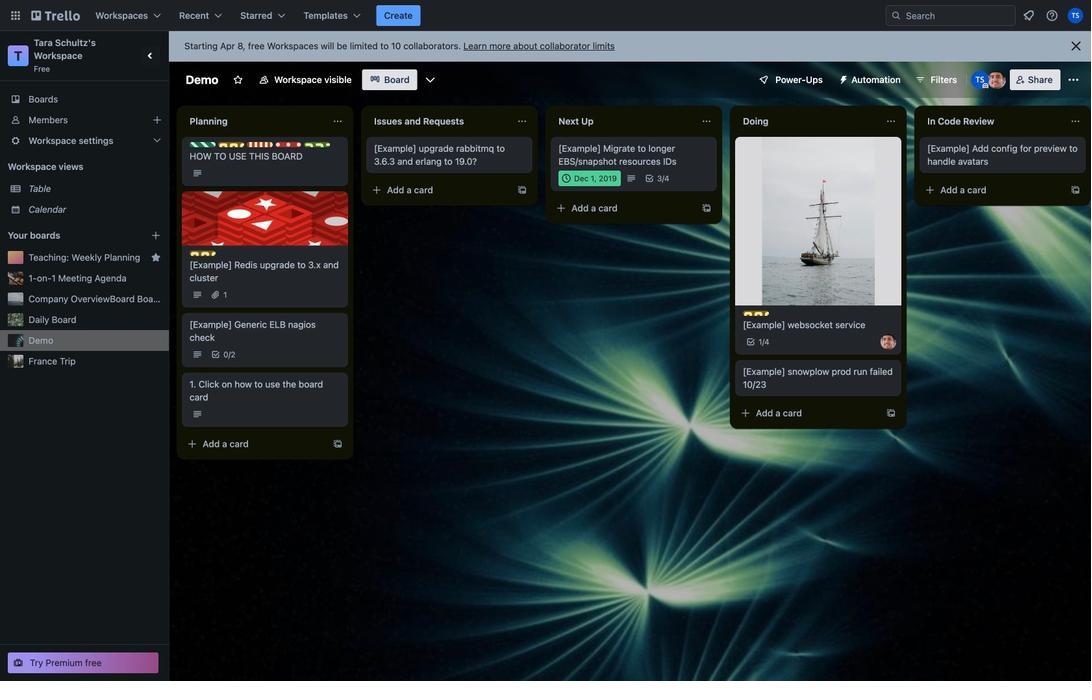 Task type: locate. For each thing, give the bounding box(es) containing it.
workspace navigation collapse icon image
[[142, 47, 160, 65]]

show menu image
[[1067, 73, 1080, 86]]

2 horizontal spatial create from template… image
[[1070, 185, 1081, 195]]

None checkbox
[[558, 171, 621, 186]]

create from template… image
[[701, 203, 712, 214], [332, 439, 343, 450]]

0 horizontal spatial james peterson (jamespeterson93) image
[[881, 334, 896, 350]]

1 horizontal spatial color: yellow, title: "ready to merge" element
[[218, 142, 244, 147]]

customize views image
[[424, 73, 437, 86]]

primary element
[[0, 0, 1091, 31]]

1 horizontal spatial create from template… image
[[886, 408, 896, 419]]

this member is an admin of this board. image
[[982, 83, 988, 89]]

None text field
[[182, 111, 327, 132], [735, 111, 881, 132], [182, 111, 327, 132], [735, 111, 881, 132]]

0 horizontal spatial create from template… image
[[332, 439, 343, 450]]

color: lime, title: "secrets" element
[[304, 142, 330, 147]]

0 vertical spatial color: yellow, title: "ready to merge" element
[[218, 142, 244, 147]]

create from template… image
[[517, 185, 527, 195], [1070, 185, 1081, 195], [886, 408, 896, 419]]

starred icon image
[[151, 253, 161, 263]]

0 vertical spatial create from template… image
[[701, 203, 712, 214]]

star or unstar board image
[[233, 75, 243, 85]]

1 vertical spatial james peterson (jamespeterson93) image
[[881, 334, 896, 350]]

0 notifications image
[[1021, 8, 1036, 23]]

2 horizontal spatial color: yellow, title: "ready to merge" element
[[743, 311, 769, 316]]

color: yellow, title: "ready to merge" element
[[218, 142, 244, 147], [190, 251, 216, 256], [743, 311, 769, 316]]

1 horizontal spatial create from template… image
[[701, 203, 712, 214]]

tara schultz (taraschultz7) image
[[1068, 8, 1083, 23]]

1 vertical spatial create from template… image
[[332, 439, 343, 450]]

color: orange, title: "manual deploy steps" element
[[247, 142, 273, 147]]

james peterson (jamespeterson93) image
[[988, 71, 1006, 89], [881, 334, 896, 350]]

None text field
[[366, 111, 512, 132], [551, 111, 696, 132], [920, 111, 1065, 132], [366, 111, 512, 132], [551, 111, 696, 132], [920, 111, 1065, 132]]

0 horizontal spatial create from template… image
[[517, 185, 527, 195]]

1 horizontal spatial james peterson (jamespeterson93) image
[[988, 71, 1006, 89]]

0 horizontal spatial color: yellow, title: "ready to merge" element
[[190, 251, 216, 256]]

0 vertical spatial james peterson (jamespeterson93) image
[[988, 71, 1006, 89]]



Task type: describe. For each thing, give the bounding box(es) containing it.
2 vertical spatial color: yellow, title: "ready to merge" element
[[743, 311, 769, 316]]

open information menu image
[[1046, 9, 1059, 22]]

Board name text field
[[179, 69, 225, 90]]

add board image
[[151, 231, 161, 241]]

color: green, title: "verified in staging" element
[[190, 142, 216, 147]]

back to home image
[[31, 5, 80, 26]]

search image
[[891, 10, 901, 21]]

tara schultz (taraschultz7) image
[[971, 71, 989, 89]]

sm image
[[833, 69, 851, 88]]

your boards with 6 items element
[[8, 228, 131, 244]]

Search field
[[886, 5, 1016, 26]]

1 vertical spatial color: yellow, title: "ready to merge" element
[[190, 251, 216, 256]]

color: red, title: "unshippable!" element
[[275, 142, 301, 147]]



Task type: vqa. For each thing, say whether or not it's contained in the screenshot.
Click to unstar this board. It will be removed from your starred list. image
no



